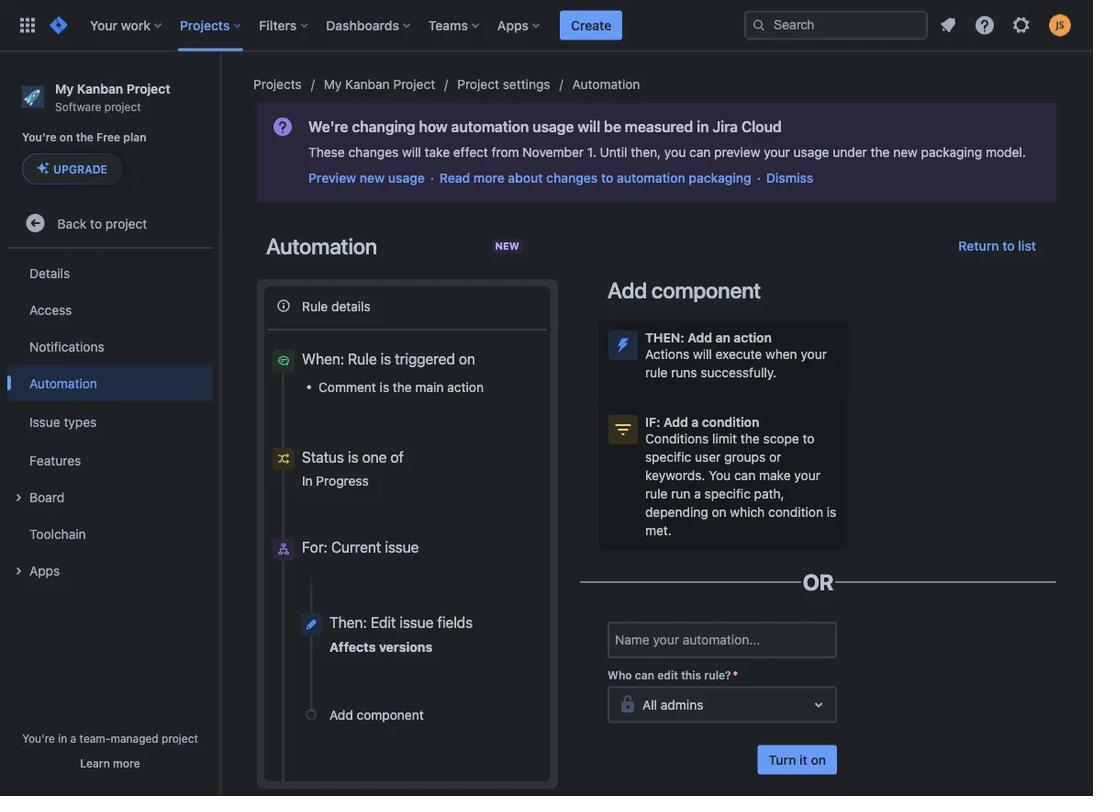 Task type: vqa. For each thing, say whether or not it's contained in the screenshot.
Starred
no



Task type: locate. For each thing, give the bounding box(es) containing it.
1 vertical spatial your
[[801, 347, 827, 362]]

1 horizontal spatial kanban
[[345, 77, 390, 92]]

automation up rule details
[[266, 233, 377, 259]]

2 vertical spatial a
[[70, 732, 76, 745]]

automation link up be
[[573, 73, 641, 96]]

you're
[[22, 131, 57, 143], [22, 732, 55, 745]]

the right under
[[871, 145, 890, 160]]

1 horizontal spatial in
[[697, 118, 709, 135]]

1 vertical spatial specific
[[705, 486, 751, 501]]

can left edit
[[635, 669, 655, 682]]

0 horizontal spatial will
[[402, 145, 421, 160]]

1 vertical spatial automation
[[266, 233, 377, 259]]

kanban up software
[[77, 81, 123, 96]]

a right run
[[695, 486, 701, 501]]

automation down notifications
[[29, 375, 97, 391]]

project inside my kanban project software project
[[126, 81, 170, 96]]

preview new usage · read more about changes to automation packaging · dismiss
[[309, 170, 814, 186]]

1 horizontal spatial action
[[734, 330, 772, 345]]

kanban for my kanban project software project
[[77, 81, 123, 96]]

teams
[[429, 17, 468, 33]]

0 horizontal spatial automation
[[29, 375, 97, 391]]

apps button
[[492, 11, 547, 40]]

comment
[[319, 379, 376, 394]]

1 horizontal spatial automation link
[[573, 73, 641, 96]]

your right when
[[801, 347, 827, 362]]

effect
[[454, 145, 488, 160]]

new right under
[[894, 145, 918, 160]]

main
[[416, 379, 444, 394]]

0 vertical spatial automation
[[573, 77, 641, 92]]

1 vertical spatial in
[[58, 732, 67, 745]]

2 vertical spatial can
[[635, 669, 655, 682]]

the up groups
[[741, 431, 760, 446]]

*
[[733, 669, 739, 682]]

on left which
[[712, 505, 727, 520]]

issue right current
[[385, 539, 419, 556]]

project inside my kanban project software project
[[105, 100, 141, 113]]

return to list button
[[948, 231, 1048, 261]]

preview new usage button
[[309, 169, 425, 187]]

rule up comment
[[348, 350, 377, 368]]

projects right sidebar navigation image
[[253, 77, 302, 92]]

take
[[425, 145, 450, 160]]

more down managed
[[113, 757, 140, 770]]

automation
[[451, 118, 529, 135], [617, 170, 686, 186]]

help image
[[974, 14, 996, 36]]

0 horizontal spatial rule
[[302, 298, 328, 313]]

0 vertical spatial condition
[[702, 415, 760, 430]]

a up 'conditions'
[[692, 415, 699, 430]]

add component for "add component" button to the top
[[330, 707, 424, 723]]

packaging down preview
[[689, 170, 752, 186]]

kanban inside my kanban project software project
[[77, 81, 123, 96]]

packaging
[[922, 145, 983, 160], [689, 170, 752, 186]]

0 vertical spatial automation
[[451, 118, 529, 135]]

1 rule from the top
[[646, 365, 668, 380]]

1 horizontal spatial packaging
[[922, 145, 983, 160]]

to left "list" on the top of the page
[[1003, 238, 1015, 253]]

met.
[[646, 523, 672, 538]]

2 vertical spatial automation
[[29, 375, 97, 391]]

changes down november
[[547, 170, 598, 186]]

0 vertical spatial new
[[894, 145, 918, 160]]

0 horizontal spatial usage
[[388, 170, 425, 186]]

0 vertical spatial project
[[105, 100, 141, 113]]

2 horizontal spatial can
[[735, 468, 756, 483]]

changes up the preview new usage button
[[349, 145, 399, 160]]

is left one
[[348, 448, 359, 466]]

in left jira
[[697, 118, 709, 135]]

apps inside apps popup button
[[498, 17, 529, 33]]

1 vertical spatial usage
[[794, 145, 830, 160]]

0 vertical spatial add component button
[[296, 699, 547, 731]]

1 horizontal spatial rule
[[348, 350, 377, 368]]

2 you're from the top
[[22, 732, 55, 745]]

issue for edit
[[400, 614, 434, 631]]

or
[[803, 569, 834, 595]]

kanban
[[345, 77, 390, 92], [77, 81, 123, 96]]

1 vertical spatial rule
[[646, 486, 668, 501]]

will left take
[[402, 145, 421, 160]]

1 horizontal spatial new
[[894, 145, 918, 160]]

action right 'main'
[[448, 379, 484, 394]]

2 vertical spatial add component
[[302, 779, 397, 794]]

1 vertical spatial you're
[[22, 732, 55, 745]]

jira software image
[[48, 14, 70, 36], [48, 14, 70, 36]]

1 horizontal spatial projects
[[253, 77, 302, 92]]

0 vertical spatial can
[[690, 145, 711, 160]]

my up we're
[[324, 77, 342, 92]]

2 · from the left
[[757, 170, 761, 186]]

banner
[[0, 0, 1094, 51]]

automation down then,
[[617, 170, 686, 186]]

cloud
[[742, 118, 782, 135]]

is up comment is the main action
[[381, 350, 391, 368]]

0 vertical spatial apps
[[498, 17, 529, 33]]

my inside my kanban project software project
[[55, 81, 74, 96]]

add
[[608, 277, 647, 303], [688, 330, 713, 345], [664, 415, 689, 430], [330, 707, 353, 723], [302, 779, 326, 794]]

project for my kanban project software project
[[126, 81, 170, 96]]

project up the plan
[[126, 81, 170, 96]]

all admins
[[643, 697, 704, 712]]

project settings link
[[458, 73, 551, 96]]

on right it
[[811, 752, 827, 767]]

0 vertical spatial automation link
[[573, 73, 641, 96]]

if:
[[646, 415, 661, 430]]

issue inside then: edit issue fields affects versions
[[400, 614, 434, 631]]

add component button
[[296, 699, 547, 731], [268, 771, 547, 796]]

project right managed
[[162, 732, 198, 745]]

automation link
[[573, 73, 641, 96], [7, 365, 213, 402]]

0 horizontal spatial automation
[[451, 118, 529, 135]]

0 vertical spatial your
[[764, 145, 791, 160]]

on up upgrade button
[[60, 131, 73, 143]]

projects for projects link
[[253, 77, 302, 92]]

packaging left model.
[[922, 145, 983, 160]]

0 vertical spatial will
[[578, 118, 601, 135]]

add component
[[608, 277, 761, 303], [330, 707, 424, 723], [302, 779, 397, 794]]

0 vertical spatial a
[[692, 415, 699, 430]]

action up execute
[[734, 330, 772, 345]]

rule inside button
[[302, 298, 328, 313]]

rule
[[646, 365, 668, 380], [646, 486, 668, 501]]

1 horizontal spatial ·
[[757, 170, 761, 186]]

board
[[29, 489, 64, 504]]

2 horizontal spatial automation
[[573, 77, 641, 92]]

condition up 'limit'
[[702, 415, 760, 430]]

from
[[492, 145, 520, 160]]

0 vertical spatial usage
[[533, 118, 574, 135]]

usage up dismiss
[[794, 145, 830, 160]]

1 vertical spatial rule
[[348, 350, 377, 368]]

scope
[[764, 431, 800, 446]]

1 vertical spatial issue
[[400, 614, 434, 631]]

rule left run
[[646, 486, 668, 501]]

0 vertical spatial issue
[[385, 539, 419, 556]]

1 vertical spatial component
[[357, 707, 424, 723]]

1 horizontal spatial can
[[690, 145, 711, 160]]

free
[[97, 131, 120, 143]]

1 vertical spatial projects
[[253, 77, 302, 92]]

conditions
[[646, 431, 709, 446]]

issue types link
[[7, 402, 213, 442]]

new right preview
[[360, 170, 385, 186]]

you're up upgrade button
[[22, 131, 57, 143]]

rule left details
[[302, 298, 328, 313]]

1 horizontal spatial apps
[[498, 17, 529, 33]]

rule
[[302, 298, 328, 313], [348, 350, 377, 368]]

2 horizontal spatial will
[[693, 347, 713, 362]]

you're left team- at the left
[[22, 732, 55, 745]]

edit
[[371, 614, 396, 631]]

1 vertical spatial add component
[[330, 707, 424, 723]]

project up "how"
[[394, 77, 436, 92]]

usage up november
[[533, 118, 574, 135]]

0 horizontal spatial projects
[[180, 17, 230, 33]]

changes
[[349, 145, 399, 160], [547, 170, 598, 186]]

my
[[324, 77, 342, 92], [55, 81, 74, 96]]

runs
[[672, 365, 698, 380]]

comment is the main action
[[319, 379, 484, 394]]

issue for current
[[385, 539, 419, 556]]

new
[[495, 240, 520, 252]]

projects link
[[253, 73, 302, 96]]

changing
[[352, 118, 416, 135]]

specific
[[646, 450, 692, 465], [705, 486, 751, 501]]

apps down "toolchain" at the bottom of page
[[29, 563, 60, 578]]

1 horizontal spatial automation
[[266, 233, 377, 259]]

issue
[[385, 539, 419, 556], [400, 614, 434, 631]]

2 horizontal spatial project
[[458, 77, 500, 92]]

automation link up types at the left bottom of the page
[[7, 365, 213, 402]]

to right scope
[[803, 431, 815, 446]]

successfully.
[[701, 365, 777, 380]]

1 vertical spatial packaging
[[689, 170, 752, 186]]

1 horizontal spatial condition
[[769, 505, 824, 520]]

projects up sidebar navigation image
[[180, 17, 230, 33]]

1 vertical spatial can
[[735, 468, 756, 483]]

a left team- at the left
[[70, 732, 76, 745]]

1 vertical spatial apps
[[29, 563, 60, 578]]

0 vertical spatial rule
[[302, 298, 328, 313]]

0 horizontal spatial changes
[[349, 145, 399, 160]]

condition
[[702, 415, 760, 430], [769, 505, 824, 520]]

specific down you
[[705, 486, 751, 501]]

more inside button
[[113, 757, 140, 770]]

2 vertical spatial your
[[795, 468, 821, 483]]

automation inside group
[[29, 375, 97, 391]]

1 horizontal spatial more
[[474, 170, 505, 186]]

Name your automation... field
[[610, 624, 836, 657]]

the inside we're changing how automation usage will be measured in jira cloud these changes will take effect from november 1. until then, you can preview your usage under the new packaging model.
[[871, 145, 890, 160]]

notifications image
[[938, 14, 960, 36]]

1 vertical spatial new
[[360, 170, 385, 186]]

preview
[[309, 170, 357, 186]]

0 horizontal spatial condition
[[702, 415, 760, 430]]

team-
[[80, 732, 111, 745]]

more down "from"
[[474, 170, 505, 186]]

rule down actions at right top
[[646, 365, 668, 380]]

how
[[419, 118, 448, 135]]

read more about changes to automation packaging button
[[440, 169, 752, 187]]

will left be
[[578, 118, 601, 135]]

automation up be
[[573, 77, 641, 92]]

1 vertical spatial more
[[113, 757, 140, 770]]

is inside status is one of in progress
[[348, 448, 359, 466]]

measured
[[625, 118, 694, 135]]

add inside then: add an action actions will execute when your rule runs successfully.
[[688, 330, 713, 345]]

issue types
[[29, 414, 97, 429]]

issue up "versions"
[[400, 614, 434, 631]]

work
[[121, 17, 151, 33]]

· left read
[[431, 170, 434, 186]]

action inside then: add an action actions will execute when your rule runs successfully.
[[734, 330, 772, 345]]

0 horizontal spatial ·
[[431, 170, 434, 186]]

project left 'settings'
[[458, 77, 500, 92]]

to inside button
[[1003, 238, 1015, 253]]

0 horizontal spatial project
[[126, 81, 170, 96]]

turn it on button
[[758, 745, 838, 775]]

your up dismiss
[[764, 145, 791, 160]]

projects button
[[174, 11, 248, 40]]

group
[[7, 249, 213, 594]]

1 vertical spatial automation
[[617, 170, 686, 186]]

to inside if: add a condition conditions limit the scope to specific user groups or keywords. you can make your rule run a specific path, depending on which condition is met.
[[803, 431, 815, 446]]

will up runs
[[693, 347, 713, 362]]

make
[[760, 468, 791, 483]]

apps right teams popup button at left
[[498, 17, 529, 33]]

projects inside "dropdown button"
[[180, 17, 230, 33]]

then: add an action actions will execute when your rule runs successfully.
[[646, 330, 827, 380]]

rule details
[[302, 298, 371, 313]]

0 horizontal spatial can
[[635, 669, 655, 682]]

0 vertical spatial packaging
[[922, 145, 983, 160]]

the left free in the left of the page
[[76, 131, 94, 143]]

your right make
[[795, 468, 821, 483]]

· left dismiss
[[757, 170, 761, 186]]

1 vertical spatial condition
[[769, 505, 824, 520]]

1 vertical spatial action
[[448, 379, 484, 394]]

condition down path, at the right bottom of the page
[[769, 505, 824, 520]]

when: rule is triggered on
[[302, 350, 476, 368]]

can right you
[[690, 145, 711, 160]]

will inside then: add an action actions will execute when your rule runs successfully.
[[693, 347, 713, 362]]

project for my kanban project
[[394, 77, 436, 92]]

the left 'main'
[[393, 379, 412, 394]]

0 vertical spatial component
[[652, 277, 761, 303]]

more
[[474, 170, 505, 186], [113, 757, 140, 770]]

0 vertical spatial projects
[[180, 17, 230, 33]]

the
[[76, 131, 94, 143], [871, 145, 890, 160], [393, 379, 412, 394], [741, 431, 760, 446]]

0 vertical spatial changes
[[349, 145, 399, 160]]

2 rule from the top
[[646, 486, 668, 501]]

a for limit
[[692, 415, 699, 430]]

0 horizontal spatial my
[[55, 81, 74, 96]]

usage
[[533, 118, 574, 135], [794, 145, 830, 160], [388, 170, 425, 186]]

group containing details
[[7, 249, 213, 594]]

usage down take
[[388, 170, 425, 186]]

project up the plan
[[105, 100, 141, 113]]

0 vertical spatial more
[[474, 170, 505, 186]]

0 horizontal spatial more
[[113, 757, 140, 770]]

kanban up changing
[[345, 77, 390, 92]]

my up software
[[55, 81, 74, 96]]

0 vertical spatial in
[[697, 118, 709, 135]]

back
[[57, 216, 87, 231]]

project inside "link"
[[458, 77, 500, 92]]

a for project
[[70, 732, 76, 745]]

banner containing your work
[[0, 0, 1094, 51]]

1 horizontal spatial my
[[324, 77, 342, 92]]

project up details "link"
[[106, 216, 147, 231]]

is up or at right bottom
[[827, 505, 837, 520]]

1 horizontal spatial automation
[[617, 170, 686, 186]]

to right back
[[90, 216, 102, 231]]

2 vertical spatial will
[[693, 347, 713, 362]]

apps
[[498, 17, 529, 33], [29, 563, 60, 578]]

0 horizontal spatial apps
[[29, 563, 60, 578]]

status
[[302, 448, 344, 466]]

1 you're from the top
[[22, 131, 57, 143]]

kanban inside my kanban project link
[[345, 77, 390, 92]]

issue inside 'button'
[[385, 539, 419, 556]]

we're changing how automation usage will be measured in jira cloud these changes will take effect from november 1. until then, you can preview your usage under the new packaging model.
[[309, 118, 1027, 160]]

0 horizontal spatial automation link
[[7, 365, 213, 402]]

specific up keywords.
[[646, 450, 692, 465]]

1 horizontal spatial usage
[[533, 118, 574, 135]]

to down the until
[[602, 170, 614, 186]]

automation up "from"
[[451, 118, 529, 135]]

1 horizontal spatial will
[[578, 118, 601, 135]]

edit
[[658, 669, 679, 682]]

in left team- at the left
[[58, 732, 67, 745]]

will for usage
[[578, 118, 601, 135]]

0 horizontal spatial kanban
[[77, 81, 123, 96]]

an
[[716, 330, 731, 345]]

0 vertical spatial action
[[734, 330, 772, 345]]

back to project link
[[7, 205, 213, 242]]

affects
[[330, 639, 376, 654]]

0 vertical spatial rule
[[646, 365, 668, 380]]

return
[[959, 238, 1000, 253]]

preview
[[715, 145, 761, 160]]

2 vertical spatial project
[[162, 732, 198, 745]]

you're for you're in a team-managed project
[[22, 732, 55, 745]]

can down groups
[[735, 468, 756, 483]]

automation
[[573, 77, 641, 92], [266, 233, 377, 259], [29, 375, 97, 391]]

1 horizontal spatial project
[[394, 77, 436, 92]]

current
[[331, 539, 381, 556]]



Task type: describe. For each thing, give the bounding box(es) containing it.
board button
[[7, 479, 213, 515]]

who can edit this rule? *
[[608, 669, 739, 682]]

it
[[800, 752, 808, 767]]

turn it on
[[769, 752, 827, 767]]

for:
[[302, 539, 328, 556]]

search image
[[752, 18, 767, 33]]

details
[[332, 298, 371, 313]]

return to list
[[959, 238, 1037, 253]]

one
[[362, 448, 387, 466]]

automation inside we're changing how automation usage will be measured in jira cloud these changes will take effect from november 1. until then, you can preview your usage under the new packaging model.
[[451, 118, 529, 135]]

1 vertical spatial will
[[402, 145, 421, 160]]

you're for you're on the free plan
[[22, 131, 57, 143]]

packaging inside we're changing how automation usage will be measured in jira cloud these changes will take effect from november 1. until then, you can preview your usage under the new packaging model.
[[922, 145, 983, 160]]

on right triggered
[[459, 350, 476, 368]]

which
[[731, 505, 765, 520]]

my kanban project link
[[324, 73, 436, 96]]

dashboards button
[[321, 11, 418, 40]]

until
[[600, 145, 628, 160]]

appswitcher icon image
[[17, 14, 39, 36]]

expand image
[[7, 487, 29, 509]]

your inside if: add a condition conditions limit the scope to specific user groups or keywords. you can make your rule run a specific path, depending on which condition is met.
[[795, 468, 821, 483]]

progress
[[316, 473, 369, 489]]

issue
[[29, 414, 60, 429]]

on inside if: add a condition conditions limit the scope to specific user groups or keywords. you can make your rule run a specific path, depending on which condition is met.
[[712, 505, 727, 520]]

1.
[[588, 145, 597, 160]]

for: current issue button
[[268, 534, 547, 569]]

your
[[90, 17, 118, 33]]

when:
[[302, 350, 344, 368]]

my kanban project
[[324, 77, 436, 92]]

changes inside we're changing how automation usage will be measured in jira cloud these changes will take effect from november 1. until then, you can preview your usage under the new packaging model.
[[349, 145, 399, 160]]

rule inside if: add a condition conditions limit the scope to specific user groups or keywords. you can make your rule run a specific path, depending on which condition is met.
[[646, 486, 668, 501]]

1 · from the left
[[431, 170, 434, 186]]

read
[[440, 170, 470, 186]]

status is one of in progress
[[302, 448, 404, 489]]

all admins image
[[617, 693, 639, 715]]

who
[[608, 669, 632, 682]]

learn more button
[[80, 756, 140, 771]]

in inside we're changing how automation usage will be measured in jira cloud these changes will take effect from november 1. until then, you can preview your usage under the new packaging model.
[[697, 118, 709, 135]]

run
[[672, 486, 691, 501]]

on inside button
[[811, 752, 827, 767]]

about
[[508, 170, 543, 186]]

toolchain
[[29, 526, 86, 541]]

apps button
[[7, 552, 213, 589]]

my for my kanban project
[[324, 77, 342, 92]]

details
[[29, 265, 70, 280]]

my kanban project software project
[[55, 81, 170, 113]]

learn
[[80, 757, 110, 770]]

0 horizontal spatial new
[[360, 170, 385, 186]]

your inside we're changing how automation usage will be measured in jira cloud these changes will take effect from november 1. until then, you can preview your usage under the new packaging model.
[[764, 145, 791, 160]]

triggered
[[395, 350, 455, 368]]

features
[[29, 453, 81, 468]]

primary element
[[11, 0, 745, 51]]

can inside if: add a condition conditions limit the scope to specific user groups or keywords. you can make your rule run a specific path, depending on which condition is met.
[[735, 468, 756, 483]]

automation link for notifications
[[7, 365, 213, 402]]

0 vertical spatial add component
[[608, 277, 761, 303]]

or
[[770, 450, 782, 465]]

execute
[[716, 347, 763, 362]]

projects for projects "dropdown button"
[[180, 17, 230, 33]]

sidebar navigation image
[[200, 73, 241, 110]]

open image
[[808, 694, 830, 716]]

1 vertical spatial a
[[695, 486, 701, 501]]

upgrade button
[[23, 154, 121, 184]]

1 vertical spatial add component button
[[268, 771, 547, 796]]

1 vertical spatial project
[[106, 216, 147, 231]]

rule inside then: add an action actions will execute when your rule runs successfully.
[[646, 365, 668, 380]]

actions
[[646, 347, 690, 362]]

the inside if: add a condition conditions limit the scope to specific user groups or keywords. you can make your rule run a specific path, depending on which condition is met.
[[741, 431, 760, 446]]

new inside we're changing how automation usage will be measured in jira cloud these changes will take effect from november 1. until then, you can preview your usage under the new packaging model.
[[894, 145, 918, 160]]

2 vertical spatial usage
[[388, 170, 425, 186]]

teams button
[[423, 11, 487, 40]]

you
[[665, 145, 686, 160]]

dashboards
[[326, 17, 399, 33]]

my for my kanban project software project
[[55, 81, 74, 96]]

back to project
[[57, 216, 147, 231]]

rule details button
[[268, 290, 547, 321]]

add inside if: add a condition conditions limit the scope to specific user groups or keywords. you can make your rule run a specific path, depending on which condition is met.
[[664, 415, 689, 430]]

0 horizontal spatial action
[[448, 379, 484, 394]]

types
[[64, 414, 97, 429]]

upgrade
[[53, 163, 107, 176]]

in
[[302, 473, 313, 489]]

features link
[[7, 442, 213, 479]]

Search field
[[745, 11, 929, 40]]

you're in a team-managed project
[[22, 732, 198, 745]]

if: add a condition conditions limit the scope to specific user groups or keywords. you can make your rule run a specific path, depending on which condition is met.
[[646, 415, 837, 538]]

all
[[643, 697, 658, 712]]

details link
[[7, 255, 213, 291]]

dismiss
[[767, 170, 814, 186]]

notifications
[[29, 339, 104, 354]]

your work button
[[84, 11, 169, 40]]

is inside if: add a condition conditions limit the scope to specific user groups or keywords. you can make your rule run a specific path, depending on which condition is met.
[[827, 505, 837, 520]]

dismiss button
[[767, 169, 814, 187]]

will for actions
[[693, 347, 713, 362]]

0 horizontal spatial packaging
[[689, 170, 752, 186]]

automation for notifications
[[29, 375, 97, 391]]

then:
[[330, 614, 367, 631]]

then: edit issue fields affects versions
[[330, 614, 473, 654]]

settings
[[503, 77, 551, 92]]

rule?
[[705, 669, 732, 682]]

list
[[1019, 238, 1037, 253]]

for: current issue
[[302, 539, 419, 556]]

create
[[571, 17, 612, 33]]

expand image
[[7, 560, 29, 582]]

user
[[695, 450, 721, 465]]

automation for project settings
[[573, 77, 641, 92]]

your profile and settings image
[[1050, 14, 1072, 36]]

fields
[[438, 614, 473, 631]]

2 vertical spatial component
[[329, 779, 397, 794]]

jira
[[713, 118, 738, 135]]

under
[[833, 145, 868, 160]]

settings image
[[1011, 14, 1033, 36]]

1 horizontal spatial changes
[[547, 170, 598, 186]]

then,
[[631, 145, 661, 160]]

1 horizontal spatial specific
[[705, 486, 751, 501]]

these
[[309, 145, 345, 160]]

you
[[709, 468, 731, 483]]

keywords.
[[646, 468, 706, 483]]

can inside we're changing how automation usage will be measured in jira cloud these changes will take effect from november 1. until then, you can preview your usage under the new packaging model.
[[690, 145, 711, 160]]

apps inside apps button
[[29, 563, 60, 578]]

automation link for project settings
[[573, 73, 641, 96]]

filters
[[259, 17, 297, 33]]

2 horizontal spatial usage
[[794, 145, 830, 160]]

depending
[[646, 505, 709, 520]]

add component for the bottommost "add component" button
[[302, 779, 397, 794]]

be
[[604, 118, 622, 135]]

is down when: rule is triggered on
[[380, 379, 390, 394]]

your inside then: add an action actions will execute when your rule runs successfully.
[[801, 347, 827, 362]]

we're
[[309, 118, 349, 135]]

kanban for my kanban project
[[345, 77, 390, 92]]

then:
[[646, 330, 685, 345]]

0 horizontal spatial specific
[[646, 450, 692, 465]]

november
[[523, 145, 584, 160]]

project settings
[[458, 77, 551, 92]]

your work
[[90, 17, 151, 33]]



